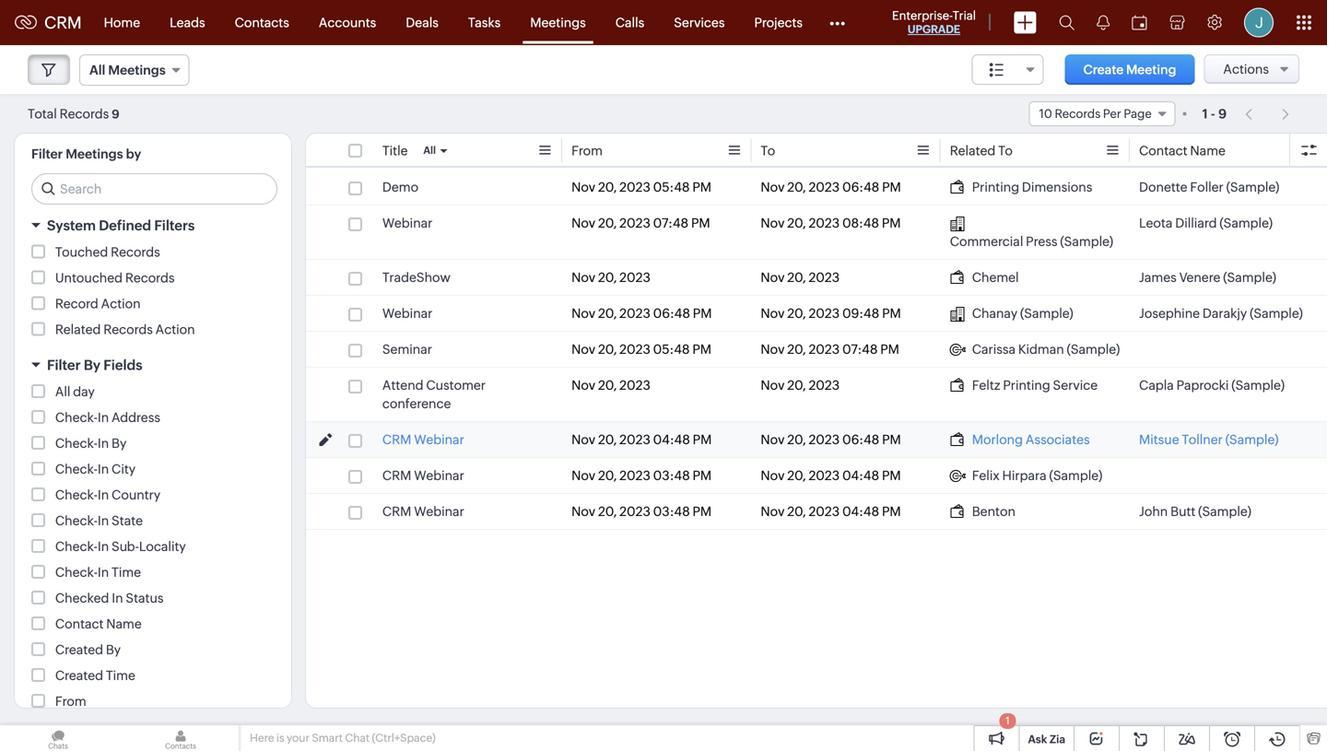 Task type: locate. For each thing, give the bounding box(es) containing it.
create
[[1084, 62, 1124, 77]]

1 horizontal spatial contact name
[[1140, 143, 1226, 158]]

20,
[[598, 180, 617, 195], [788, 180, 806, 195], [598, 216, 617, 231], [788, 216, 806, 231], [598, 270, 617, 285], [788, 270, 806, 285], [598, 306, 617, 321], [788, 306, 806, 321], [598, 342, 617, 357], [788, 342, 806, 357], [598, 378, 617, 393], [788, 378, 806, 393], [598, 432, 617, 447], [788, 432, 806, 447], [598, 468, 617, 483], [788, 468, 806, 483], [598, 504, 617, 519], [788, 504, 806, 519]]

contacts link
[[220, 0, 304, 45]]

(sample) right the darakjy at the top of page
[[1250, 306, 1304, 321]]

chemel
[[973, 270, 1019, 285]]

2 vertical spatial 04:48
[[843, 504, 880, 519]]

9 right -
[[1219, 107, 1227, 121]]

0 vertical spatial nov 20, 2023 03:48 pm
[[572, 468, 712, 483]]

(sample) right foller
[[1227, 180, 1280, 195]]

3 crm webinar link from the top
[[383, 503, 465, 521]]

2 vertical spatial crm webinar
[[383, 504, 465, 519]]

webinar for felix hirpara (sample)
[[414, 468, 465, 483]]

0 vertical spatial 1
[[1203, 107, 1209, 121]]

capla
[[1140, 378, 1175, 393]]

webinar link down demo link in the left of the page
[[383, 214, 433, 232]]

nov 20, 2023 06:48 pm
[[761, 180, 902, 195], [572, 306, 712, 321], [761, 432, 902, 447]]

(sample) down associates
[[1050, 468, 1103, 483]]

0 vertical spatial nov 20, 2023 04:48 pm
[[572, 432, 712, 447]]

0 vertical spatial meetings
[[530, 15, 586, 30]]

nov 20, 2023 03:48 pm
[[572, 468, 712, 483], [572, 504, 712, 519]]

profile image
[[1245, 8, 1274, 37]]

check-in city
[[55, 462, 136, 477]]

meetings inside field
[[108, 63, 166, 77]]

1 vertical spatial contact name
[[55, 617, 142, 632]]

check- up checked
[[55, 565, 98, 580]]

3 check- from the top
[[55, 462, 98, 477]]

in for by
[[98, 436, 109, 451]]

0 vertical spatial name
[[1191, 143, 1226, 158]]

0 horizontal spatial 07:48
[[653, 216, 689, 231]]

country
[[112, 488, 161, 503]]

7 check- from the top
[[55, 565, 98, 580]]

1 horizontal spatial nov 20, 2023 07:48 pm
[[761, 342, 900, 357]]

in left the status
[[112, 591, 123, 606]]

1 vertical spatial meetings
[[108, 63, 166, 77]]

2 05:48 from the top
[[653, 342, 690, 357]]

printing down related to
[[973, 180, 1020, 195]]

(sample) up the darakjy at the top of page
[[1224, 270, 1277, 285]]

0 horizontal spatial 9
[[112, 107, 119, 121]]

crm for felix hirpara (sample)
[[383, 468, 412, 483]]

by up created time
[[106, 643, 121, 657]]

1 nov 20, 2023 03:48 pm from the top
[[572, 468, 712, 483]]

contacts image
[[123, 726, 239, 752]]

nov 20, 2023 05:48 pm for nov 20, 2023 07:48 pm
[[572, 342, 712, 357]]

name up foller
[[1191, 143, 1226, 158]]

in up check-in by
[[98, 410, 109, 425]]

josephine
[[1140, 306, 1201, 321]]

crm webinar for morlong
[[383, 432, 465, 447]]

create meeting
[[1084, 62, 1177, 77]]

2 check- from the top
[[55, 436, 98, 451]]

1 vertical spatial 03:48
[[653, 504, 690, 519]]

records down defined
[[111, 245, 160, 260]]

1 nov 20, 2023 05:48 pm from the top
[[572, 180, 712, 195]]

check-in address
[[55, 410, 160, 425]]

(sample) inside 'link'
[[1061, 234, 1114, 249]]

check- for check-in country
[[55, 488, 98, 503]]

0 vertical spatial crm webinar
[[383, 432, 465, 447]]

(sample) right paprocki
[[1232, 378, 1285, 393]]

2 vertical spatial nov 20, 2023 06:48 pm
[[761, 432, 902, 447]]

records inside 10 records per page field
[[1055, 107, 1101, 121]]

search element
[[1048, 0, 1086, 45]]

0 horizontal spatial contact
[[55, 617, 104, 632]]

meetings left the by
[[66, 147, 123, 161]]

0 horizontal spatial 1
[[1006, 716, 1010, 727]]

0 vertical spatial 06:48
[[843, 180, 880, 195]]

demo link
[[383, 178, 419, 196]]

feltz
[[973, 378, 1001, 393]]

2 crm webinar from the top
[[383, 468, 465, 483]]

1 vertical spatial webinar link
[[383, 304, 433, 323]]

2 horizontal spatial all
[[424, 145, 436, 156]]

1 vertical spatial action
[[156, 322, 195, 337]]

1 vertical spatial created
[[55, 669, 103, 683]]

(sample) inside "link"
[[1220, 216, 1273, 231]]

0 vertical spatial action
[[101, 296, 141, 311]]

records for touched
[[111, 245, 160, 260]]

06:48 for nov 20, 2023 05:48 pm
[[843, 180, 880, 195]]

1 horizontal spatial all
[[89, 63, 105, 77]]

time
[[112, 565, 141, 580], [106, 669, 135, 683]]

1 vertical spatial nov 20, 2023 05:48 pm
[[572, 342, 712, 357]]

2 webinar link from the top
[[383, 304, 433, 323]]

(sample) up service
[[1067, 342, 1121, 357]]

10 records per page
[[1040, 107, 1152, 121]]

all for all meetings
[[89, 63, 105, 77]]

in up check-in state
[[98, 488, 109, 503]]

(sample) right butt
[[1199, 504, 1252, 519]]

name down checked in status
[[106, 617, 142, 632]]

filter for filter by fields
[[47, 357, 81, 373]]

in for city
[[98, 462, 109, 477]]

trial
[[953, 9, 976, 23]]

time down sub- in the left of the page
[[112, 565, 141, 580]]

signals element
[[1086, 0, 1121, 45]]

related records action
[[55, 322, 195, 337]]

capla paprocki (sample)
[[1140, 378, 1285, 393]]

related down 'record'
[[55, 322, 101, 337]]

0 horizontal spatial all
[[55, 385, 70, 399]]

contact down checked
[[55, 617, 104, 632]]

1 vertical spatial crm webinar
[[383, 468, 465, 483]]

crm webinar for felix
[[383, 468, 465, 483]]

donette foller (sample) link
[[1140, 178, 1280, 196]]

donette
[[1140, 180, 1188, 195]]

title
[[383, 143, 408, 158]]

1 vertical spatial 05:48
[[653, 342, 690, 357]]

page
[[1124, 107, 1152, 121]]

6 check- from the top
[[55, 539, 98, 554]]

1 vertical spatial all
[[424, 145, 436, 156]]

accounts link
[[304, 0, 391, 45]]

9 for total records 9
[[112, 107, 119, 121]]

home
[[104, 15, 140, 30]]

1 crm webinar from the top
[[383, 432, 465, 447]]

check-
[[55, 410, 98, 425], [55, 436, 98, 451], [55, 462, 98, 477], [55, 488, 98, 503], [55, 514, 98, 528], [55, 539, 98, 554], [55, 565, 98, 580]]

created time
[[55, 669, 135, 683]]

donette foller (sample)
[[1140, 180, 1280, 195]]

check- down all day at the bottom left of the page
[[55, 410, 98, 425]]

all right title
[[424, 145, 436, 156]]

1 05:48 from the top
[[653, 180, 690, 195]]

nov 20, 2023 04:48 pm for felix hirpara (sample)
[[761, 468, 901, 483]]

attend customer conference link
[[383, 376, 553, 413]]

here
[[250, 732, 274, 745]]

nov 20, 2023 04:48 pm for benton
[[761, 504, 901, 519]]

navigation
[[1237, 101, 1300, 127]]

to
[[761, 143, 776, 158], [999, 143, 1013, 158]]

(sample) up carissa kidman (sample)
[[1021, 306, 1074, 321]]

3 crm webinar from the top
[[383, 504, 465, 519]]

row group containing demo
[[306, 170, 1328, 530]]

in left state
[[98, 514, 109, 528]]

1 horizontal spatial contact
[[1140, 143, 1188, 158]]

name
[[1191, 143, 1226, 158], [106, 617, 142, 632]]

(sample) for john butt (sample)
[[1199, 504, 1252, 519]]

by up city
[[112, 436, 127, 451]]

seminar
[[383, 342, 432, 357]]

nov 20, 2023
[[572, 270, 651, 285], [761, 270, 840, 285], [572, 378, 651, 393], [761, 378, 840, 393]]

calls link
[[601, 0, 660, 45]]

row group
[[306, 170, 1328, 530]]

check- down check-in country
[[55, 514, 98, 528]]

2 vertical spatial crm webinar link
[[383, 503, 465, 521]]

0 vertical spatial crm webinar link
[[383, 431, 465, 449]]

system defined filters
[[47, 218, 195, 234]]

0 horizontal spatial name
[[106, 617, 142, 632]]

accounts
[[319, 15, 376, 30]]

2 nov 20, 2023 03:48 pm from the top
[[572, 504, 712, 519]]

0 vertical spatial by
[[84, 357, 100, 373]]

printing down carissa kidman (sample) link
[[1004, 378, 1051, 393]]

ask
[[1029, 734, 1048, 746]]

1 vertical spatial 04:48
[[843, 468, 880, 483]]

0 vertical spatial nov 20, 2023 07:48 pm
[[572, 216, 711, 231]]

enterprise-
[[893, 9, 953, 23]]

2 to from the left
[[999, 143, 1013, 158]]

0 vertical spatial 03:48
[[653, 468, 690, 483]]

-
[[1211, 107, 1216, 121]]

0 vertical spatial all
[[89, 63, 105, 77]]

in for status
[[112, 591, 123, 606]]

check- up 'check-in time'
[[55, 539, 98, 554]]

0 vertical spatial created
[[55, 643, 103, 657]]

1 vertical spatial 1
[[1006, 716, 1010, 727]]

in left sub- in the left of the page
[[98, 539, 109, 554]]

search image
[[1059, 15, 1075, 30]]

james venere (sample)
[[1140, 270, 1277, 285]]

in up checked in status
[[98, 565, 109, 580]]

1 horizontal spatial 1
[[1203, 107, 1209, 121]]

filter up all day at the bottom left of the page
[[47, 357, 81, 373]]

felix hirpara (sample) link
[[950, 467, 1103, 485]]

1 vertical spatial nov 20, 2023 03:48 pm
[[572, 504, 712, 519]]

records up fields
[[103, 322, 153, 337]]

create menu element
[[1003, 0, 1048, 45]]

1 vertical spatial time
[[106, 669, 135, 683]]

nov 20, 2023 03:48 pm for benton
[[572, 504, 712, 519]]

9 for 1 - 9
[[1219, 107, 1227, 121]]

carissa kidman (sample)
[[973, 342, 1121, 357]]

meetings down home
[[108, 63, 166, 77]]

1 horizontal spatial name
[[1191, 143, 1226, 158]]

webinar
[[383, 216, 433, 231], [383, 306, 433, 321], [414, 432, 465, 447], [414, 468, 465, 483], [414, 504, 465, 519]]

venere
[[1180, 270, 1221, 285]]

06:48
[[843, 180, 880, 195], [653, 306, 691, 321], [843, 432, 880, 447]]

2 vertical spatial all
[[55, 385, 70, 399]]

records for untouched
[[125, 271, 175, 285]]

0 horizontal spatial from
[[55, 694, 86, 709]]

address
[[112, 410, 160, 425]]

created down created by at the left
[[55, 669, 103, 683]]

crm link
[[15, 13, 82, 32]]

contact name up created by at the left
[[55, 617, 142, 632]]

0 vertical spatial 05:48
[[653, 180, 690, 195]]

james
[[1140, 270, 1177, 285]]

2 crm webinar link from the top
[[383, 467, 465, 485]]

records up filter meetings by
[[60, 107, 109, 121]]

webinar for morlong associates
[[414, 432, 465, 447]]

tradeshow link
[[383, 268, 451, 287]]

crm webinar link for felix
[[383, 467, 465, 485]]

fields
[[104, 357, 143, 373]]

1 for 1 - 9
[[1203, 107, 1209, 121]]

1 03:48 from the top
[[653, 468, 690, 483]]

city
[[112, 462, 136, 477]]

by
[[84, 357, 100, 373], [112, 436, 127, 451], [106, 643, 121, 657]]

1 vertical spatial filter
[[47, 357, 81, 373]]

5 check- from the top
[[55, 514, 98, 528]]

created for created by
[[55, 643, 103, 657]]

nov 20, 2023 05:48 pm for nov 20, 2023 06:48 pm
[[572, 180, 712, 195]]

(sample) for capla paprocki (sample)
[[1232, 378, 1285, 393]]

dilliard
[[1176, 216, 1218, 231]]

1 vertical spatial 07:48
[[843, 342, 878, 357]]

0 vertical spatial nov 20, 2023 06:48 pm
[[761, 180, 902, 195]]

josephine darakjy (sample) link
[[1140, 304, 1304, 323]]

check- down check-in city
[[55, 488, 98, 503]]

1 horizontal spatial to
[[999, 143, 1013, 158]]

1 vertical spatial related
[[55, 322, 101, 337]]

1 crm webinar link from the top
[[383, 431, 465, 449]]

0 horizontal spatial related
[[55, 322, 101, 337]]

1 vertical spatial 06:48
[[653, 306, 691, 321]]

in
[[98, 410, 109, 425], [98, 436, 109, 451], [98, 462, 109, 477], [98, 488, 109, 503], [98, 514, 109, 528], [98, 539, 109, 554], [98, 565, 109, 580], [112, 591, 123, 606]]

in down check-in address at the bottom of the page
[[98, 436, 109, 451]]

9 inside total records 9
[[112, 107, 119, 121]]

carissa kidman (sample) link
[[950, 340, 1121, 359]]

time down created by at the left
[[106, 669, 135, 683]]

filter inside dropdown button
[[47, 357, 81, 373]]

filter by fields button
[[15, 349, 291, 382]]

capla paprocki (sample) link
[[1140, 376, 1285, 395]]

meetings left calls
[[530, 15, 586, 30]]

create menu image
[[1014, 12, 1037, 34]]

0 vertical spatial 04:48
[[653, 432, 691, 447]]

morlong associates link
[[950, 431, 1091, 449]]

(sample) right dilliard
[[1220, 216, 1273, 231]]

contact up 'donette'
[[1140, 143, 1188, 158]]

records right 10
[[1055, 107, 1101, 121]]

related for related to
[[950, 143, 996, 158]]

by for filter
[[84, 357, 100, 373]]

system
[[47, 218, 96, 234]]

0 vertical spatial nov 20, 2023 05:48 pm
[[572, 180, 712, 195]]

check-in time
[[55, 565, 141, 580]]

1 horizontal spatial 9
[[1219, 107, 1227, 121]]

actions
[[1224, 62, 1270, 77]]

related for related records action
[[55, 322, 101, 337]]

check- for check-in time
[[55, 565, 98, 580]]

webinar link up seminar link
[[383, 304, 433, 323]]

1 vertical spatial nov 20, 2023 04:48 pm
[[761, 468, 901, 483]]

0 vertical spatial webinar link
[[383, 214, 433, 232]]

nov 20, 2023 06:48 pm for nov 20, 2023 04:48 pm
[[761, 432, 902, 447]]

1 webinar link from the top
[[383, 214, 433, 232]]

0 horizontal spatial to
[[761, 143, 776, 158]]

in for sub-
[[98, 539, 109, 554]]

created
[[55, 643, 103, 657], [55, 669, 103, 683]]

crm webinar link
[[383, 431, 465, 449], [383, 467, 465, 485], [383, 503, 465, 521]]

created up created time
[[55, 643, 103, 657]]

1 horizontal spatial related
[[950, 143, 996, 158]]

all inside field
[[89, 63, 105, 77]]

signals image
[[1097, 15, 1110, 30]]

(sample) for felix hirpara (sample)
[[1050, 468, 1103, 483]]

check- for check-in city
[[55, 462, 98, 477]]

action up related records action
[[101, 296, 141, 311]]

in left city
[[98, 462, 109, 477]]

4 check- from the top
[[55, 488, 98, 503]]

records down touched records on the left top of page
[[125, 271, 175, 285]]

0 vertical spatial contact name
[[1140, 143, 1226, 158]]

by inside dropdown button
[[84, 357, 100, 373]]

john
[[1140, 504, 1169, 519]]

by for created
[[106, 643, 121, 657]]

services link
[[660, 0, 740, 45]]

all left 'day'
[[55, 385, 70, 399]]

2 03:48 from the top
[[653, 504, 690, 519]]

2 created from the top
[[55, 669, 103, 683]]

check- down check-in by
[[55, 462, 98, 477]]

0 horizontal spatial nov 20, 2023 07:48 pm
[[572, 216, 711, 231]]

05:48 for nov 20, 2023 07:48 pm
[[653, 342, 690, 357]]

mitsue tollner (sample)
[[1140, 432, 1279, 447]]

all up total records 9
[[89, 63, 105, 77]]

1 vertical spatial crm webinar link
[[383, 467, 465, 485]]

None field
[[972, 54, 1044, 85]]

1 created from the top
[[55, 643, 103, 657]]

check- for check-in by
[[55, 436, 98, 451]]

benton link
[[950, 503, 1016, 521]]

by up 'day'
[[84, 357, 100, 373]]

1 vertical spatial nov 20, 2023 07:48 pm
[[761, 342, 900, 357]]

contact name up 'donette'
[[1140, 143, 1226, 158]]

1 horizontal spatial from
[[572, 143, 603, 158]]

check- up check-in city
[[55, 436, 98, 451]]

0 vertical spatial related
[[950, 143, 996, 158]]

(sample) for mitsue tollner (sample)
[[1226, 432, 1279, 447]]

commercial press (sample) link
[[950, 214, 1121, 251]]

action up filter by fields dropdown button
[[156, 322, 195, 337]]

tasks
[[468, 15, 501, 30]]

2 nov 20, 2023 05:48 pm from the top
[[572, 342, 712, 357]]

2 vertical spatial nov 20, 2023 04:48 pm
[[761, 504, 901, 519]]

All Meetings field
[[79, 54, 190, 86]]

(sample) right the press
[[1061, 234, 1114, 249]]

record
[[55, 296, 98, 311]]

crm for morlong associates
[[383, 432, 412, 447]]

0 vertical spatial filter
[[31, 147, 63, 161]]

1 vertical spatial name
[[106, 617, 142, 632]]

1 horizontal spatial action
[[156, 322, 195, 337]]

related up printing dimensions link
[[950, 143, 996, 158]]

9 down all meetings
[[112, 107, 119, 121]]

your
[[287, 732, 310, 745]]

filter down total
[[31, 147, 63, 161]]

2 vertical spatial by
[[106, 643, 121, 657]]

(sample) for commercial press (sample)
[[1061, 234, 1114, 249]]

1 check- from the top
[[55, 410, 98, 425]]

attend customer conference
[[383, 378, 486, 411]]

(sample) right tollner
[[1226, 432, 1279, 447]]

2 vertical spatial 06:48
[[843, 432, 880, 447]]

deals
[[406, 15, 439, 30]]

webinar link for nov 20, 2023 06:48 pm
[[383, 304, 433, 323]]

(ctrl+space)
[[372, 732, 436, 745]]

2 vertical spatial meetings
[[66, 147, 123, 161]]



Task type: vqa. For each thing, say whether or not it's contained in the screenshot.
second Check- from the bottom of the page
yes



Task type: describe. For each thing, give the bounding box(es) containing it.
john butt (sample)
[[1140, 504, 1252, 519]]

sub-
[[112, 539, 139, 554]]

webinar link for nov 20, 2023 07:48 pm
[[383, 214, 433, 232]]

in for country
[[98, 488, 109, 503]]

crm for benton
[[383, 504, 412, 519]]

chat
[[345, 732, 370, 745]]

1 vertical spatial by
[[112, 436, 127, 451]]

crm webinar link for morlong
[[383, 431, 465, 449]]

chemel link
[[950, 268, 1019, 287]]

filter by fields
[[47, 357, 143, 373]]

check-in by
[[55, 436, 127, 451]]

check- for check-in state
[[55, 514, 98, 528]]

1 horizontal spatial 07:48
[[843, 342, 878, 357]]

1 to from the left
[[761, 143, 776, 158]]

webinar for benton
[[414, 504, 465, 519]]

day
[[73, 385, 95, 399]]

kidman
[[1019, 342, 1065, 357]]

touched
[[55, 245, 108, 260]]

darakjy
[[1203, 306, 1248, 321]]

0 vertical spatial 07:48
[[653, 216, 689, 231]]

projects link
[[740, 0, 818, 45]]

08:48
[[843, 216, 880, 231]]

felix
[[973, 468, 1000, 483]]

(sample) for james venere (sample)
[[1224, 270, 1277, 285]]

tasks link
[[454, 0, 516, 45]]

check-in country
[[55, 488, 161, 503]]

records for 10
[[1055, 107, 1101, 121]]

state
[[112, 514, 143, 528]]

leota dilliard (sample)
[[1140, 216, 1273, 231]]

in for address
[[98, 410, 109, 425]]

records for total
[[60, 107, 109, 121]]

felix hirpara (sample)
[[973, 468, 1103, 483]]

09:48
[[843, 306, 880, 321]]

(sample) for donette foller (sample)
[[1227, 180, 1280, 195]]

nov 20, 2023 03:48 pm for felix hirpara (sample)
[[572, 468, 712, 483]]

services
[[674, 15, 725, 30]]

per
[[1104, 107, 1122, 121]]

nov 20, 2023 08:48 pm
[[761, 216, 901, 231]]

filter for filter meetings by
[[31, 147, 63, 161]]

checked
[[55, 591, 109, 606]]

1 vertical spatial printing
[[1004, 378, 1051, 393]]

dimensions
[[1023, 180, 1093, 195]]

04:48 for felix hirpara (sample)
[[843, 468, 880, 483]]

foller
[[1191, 180, 1224, 195]]

in for state
[[98, 514, 109, 528]]

feltz printing service link
[[950, 376, 1098, 395]]

feltz printing service
[[973, 378, 1098, 393]]

upgrade
[[908, 23, 961, 36]]

check-in state
[[55, 514, 143, 528]]

untouched
[[55, 271, 123, 285]]

locality
[[139, 539, 186, 554]]

john butt (sample) link
[[1140, 503, 1252, 521]]

conference
[[383, 397, 451, 411]]

check-in sub-locality
[[55, 539, 186, 554]]

nov 20, 2023 06:48 pm for nov 20, 2023 05:48 pm
[[761, 180, 902, 195]]

projects
[[755, 15, 803, 30]]

paprocki
[[1177, 378, 1230, 393]]

chanay (sample)
[[973, 306, 1074, 321]]

chanay
[[973, 306, 1018, 321]]

check- for check-in sub-locality
[[55, 539, 98, 554]]

all day
[[55, 385, 95, 399]]

created by
[[55, 643, 121, 657]]

filter meetings by
[[31, 147, 141, 161]]

check- for check-in address
[[55, 410, 98, 425]]

chats image
[[0, 726, 116, 752]]

0 vertical spatial from
[[572, 143, 603, 158]]

created for created time
[[55, 669, 103, 683]]

1 vertical spatial from
[[55, 694, 86, 709]]

10
[[1040, 107, 1053, 121]]

create meeting button
[[1065, 54, 1196, 85]]

03:48 for benton
[[653, 504, 690, 519]]

attend
[[383, 378, 424, 393]]

service
[[1054, 378, 1098, 393]]

profile element
[[1234, 0, 1285, 45]]

touched records
[[55, 245, 160, 260]]

chanay (sample) link
[[950, 304, 1074, 323]]

all for all day
[[55, 385, 70, 399]]

size image
[[990, 62, 1005, 78]]

home link
[[89, 0, 155, 45]]

05:48 for nov 20, 2023 06:48 pm
[[653, 180, 690, 195]]

tradeshow
[[383, 270, 451, 285]]

calendar image
[[1132, 15, 1148, 30]]

(sample) for josephine darakjy (sample)
[[1250, 306, 1304, 321]]

1 - 9
[[1203, 107, 1227, 121]]

0 horizontal spatial contact name
[[55, 617, 142, 632]]

total records 9
[[28, 107, 119, 121]]

press
[[1026, 234, 1058, 249]]

0 vertical spatial printing
[[973, 180, 1020, 195]]

leads link
[[155, 0, 220, 45]]

(sample) for leota dilliard (sample)
[[1220, 216, 1273, 231]]

Other Modules field
[[818, 8, 858, 37]]

carissa
[[973, 342, 1016, 357]]

meetings for filter meetings by
[[66, 147, 123, 161]]

all for all
[[424, 145, 436, 156]]

1 vertical spatial contact
[[55, 617, 104, 632]]

tollner
[[1183, 432, 1224, 447]]

0 vertical spatial contact
[[1140, 143, 1188, 158]]

commercial
[[950, 234, 1024, 249]]

benton
[[973, 504, 1016, 519]]

calls
[[616, 15, 645, 30]]

Search text field
[[32, 174, 277, 204]]

meetings for all meetings
[[108, 63, 166, 77]]

0 vertical spatial time
[[112, 565, 141, 580]]

03:48 for felix hirpara (sample)
[[653, 468, 690, 483]]

0 horizontal spatial action
[[101, 296, 141, 311]]

associates
[[1026, 432, 1091, 447]]

commercial press (sample)
[[950, 234, 1114, 249]]

hirpara
[[1003, 468, 1047, 483]]

1 vertical spatial nov 20, 2023 06:48 pm
[[572, 306, 712, 321]]

10 Records Per Page field
[[1030, 101, 1176, 126]]

here is your smart chat (ctrl+space)
[[250, 732, 436, 745]]

defined
[[99, 218, 151, 234]]

checked in status
[[55, 591, 164, 606]]

status
[[126, 591, 164, 606]]

06:48 for nov 20, 2023 04:48 pm
[[843, 432, 880, 447]]

in for time
[[98, 565, 109, 580]]

printing dimensions
[[973, 180, 1093, 195]]

nov 20, 2023 09:48 pm
[[761, 306, 902, 321]]

(sample) for carissa kidman (sample)
[[1067, 342, 1121, 357]]

records for related
[[103, 322, 153, 337]]

system defined filters button
[[15, 209, 291, 242]]

deals link
[[391, 0, 454, 45]]

by
[[126, 147, 141, 161]]

04:48 for benton
[[843, 504, 880, 519]]

mitsue tollner (sample) link
[[1140, 431, 1279, 449]]

1 for 1
[[1006, 716, 1010, 727]]



